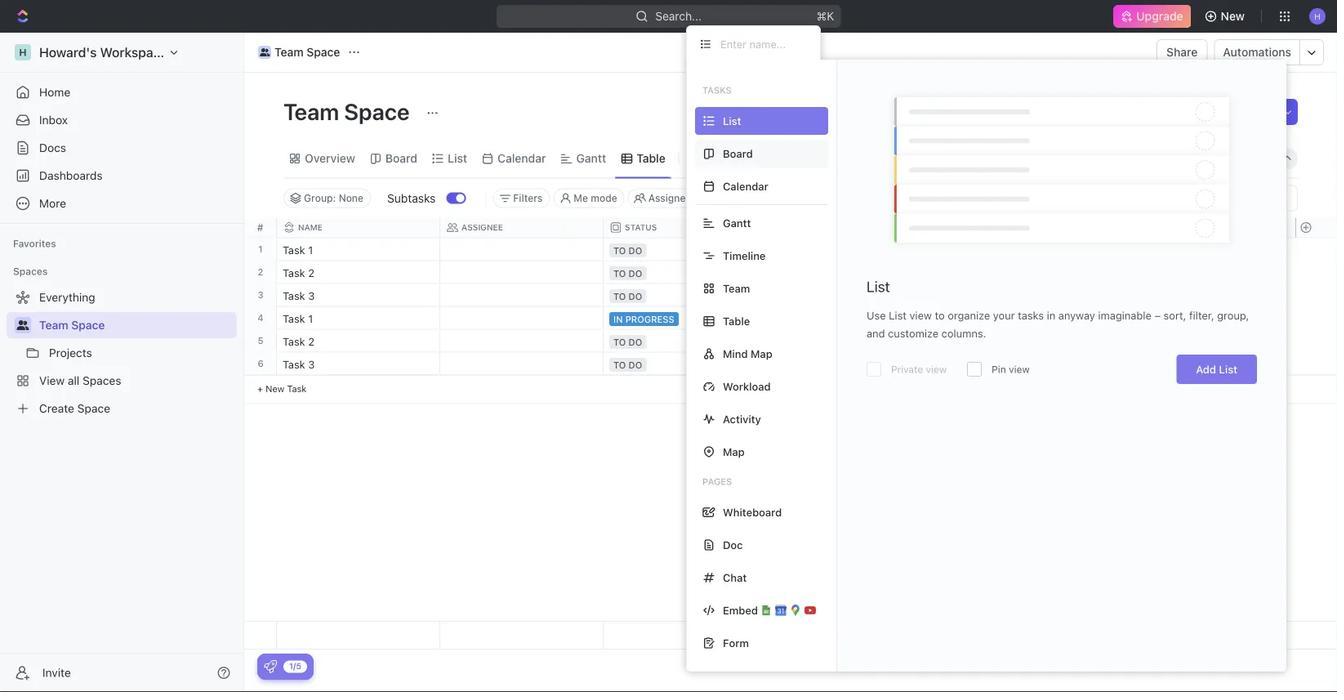 Task type: locate. For each thing, give the bounding box(es) containing it.
space
[[307, 45, 340, 59], [344, 98, 410, 125], [71, 318, 105, 332]]

row
[[277, 218, 1094, 238]]

set priority element for press space to select this row. 'row' containing task 2
[[928, 330, 953, 355]]

0 vertical spatial table
[[637, 152, 666, 165]]

2 task 3 from the top
[[283, 358, 315, 370]]

0 vertical spatial set priority image
[[928, 285, 953, 309]]

do
[[629, 245, 642, 256], [629, 268, 642, 279], [629, 291, 642, 301], [629, 337, 642, 347], [629, 360, 642, 370]]

task 3 down ‎task 2
[[283, 289, 315, 301]]

1 2 3 4 5 6
[[258, 244, 264, 369]]

to do for the to do cell corresponding to press space to select this row. 'row' containing ‎task 2
[[614, 268, 642, 279]]

progress
[[626, 314, 675, 324]]

2 vertical spatial set priority image
[[928, 353, 953, 378]]

invite
[[42, 666, 71, 679]]

1 horizontal spatial board
[[723, 147, 753, 160]]

closed
[[756, 192, 788, 204]]

2 for ‎task
[[308, 266, 315, 279]]

2 vertical spatial space
[[71, 318, 105, 332]]

2 for 1
[[258, 267, 263, 277]]

new down task 2
[[266, 384, 285, 394]]

1 vertical spatial set priority image
[[928, 330, 953, 355]]

view up customize
[[910, 309, 932, 322]]

press space to select this row. row containing ‎task 2
[[277, 261, 1094, 284]]

1 set priority image from the top
[[928, 285, 953, 309]]

do for fifth the to do cell
[[629, 360, 642, 370]]

0 horizontal spatial calendar
[[498, 152, 546, 165]]

press space to select this row. row containing 2
[[244, 261, 277, 284]]

set priority image
[[928, 239, 953, 264], [928, 308, 953, 332], [928, 353, 953, 378]]

in progress cell
[[604, 307, 767, 329]]

in left progress
[[614, 314, 623, 324]]

set priority element for press space to select this row. 'row' containing task 1
[[928, 308, 953, 332]]

inbox
[[39, 113, 68, 127]]

and
[[867, 327, 885, 339]]

3 up 4
[[258, 290, 264, 300]]

1 to do from the top
[[614, 245, 642, 256]]

1 to do cell from the top
[[604, 238, 767, 260]]

do for the to do cell associated with press space to select this row. 'row' containing ‎task 1
[[629, 245, 642, 256]]

set priority image for 2
[[928, 330, 953, 355]]

row group
[[244, 238, 277, 404], [277, 238, 1094, 404], [1296, 238, 1337, 404], [1296, 622, 1337, 649]]

hide right search
[[1144, 152, 1169, 165]]

set priority image inside press space to select this row. 'row'
[[928, 330, 953, 355]]

team space link
[[254, 42, 344, 62], [39, 312, 234, 338]]

table up assignees button
[[637, 152, 666, 165]]

to do for press space to select this row. 'row' containing task 2's the to do cell
[[614, 337, 642, 347]]

list
[[448, 152, 467, 165], [867, 278, 890, 295], [889, 309, 907, 322], [1219, 363, 1238, 375]]

list down group,
[[1219, 363, 1238, 375]]

#
[[257, 222, 263, 233]]

table up mind
[[723, 315, 750, 327]]

task
[[1244, 105, 1269, 118], [283, 289, 305, 301], [283, 312, 305, 324], [283, 335, 305, 347], [283, 358, 305, 370], [287, 384, 307, 394]]

set priority image up organize
[[928, 239, 953, 264]]

private view
[[891, 364, 947, 375]]

task for in progress cell
[[283, 312, 305, 324]]

press space to select this row. row containing 1
[[244, 238, 277, 261]]

sidebar navigation
[[0, 33, 244, 692]]

4 to do from the top
[[614, 337, 642, 347]]

board up show
[[723, 147, 753, 160]]

map right mind
[[751, 348, 773, 360]]

3 to do from the top
[[614, 291, 642, 301]]

1 task 3 from the top
[[283, 289, 315, 301]]

to do cell for press space to select this row. 'row' containing task 2
[[604, 330, 767, 352]]

1 horizontal spatial hide
[[1144, 152, 1169, 165]]

view
[[910, 309, 932, 322], [926, 364, 947, 375], [1009, 364, 1030, 375]]

to for the to do cell corresponding to press space to select this row. 'row' containing ‎task 2
[[614, 268, 626, 279]]

2 down ‎task 1
[[308, 266, 315, 279]]

0 horizontal spatial add
[[1196, 363, 1217, 375]]

to do cell for press space to select this row. 'row' containing ‎task 2
[[604, 261, 767, 283]]

2
[[308, 266, 315, 279], [258, 267, 263, 277], [308, 335, 315, 347]]

new button
[[1198, 3, 1255, 29]]

3 set priority element from the top
[[928, 308, 953, 332]]

list right use
[[889, 309, 907, 322]]

tasks
[[1018, 309, 1044, 322]]

row group containing 1 2 3 4 5 6
[[244, 238, 277, 404]]

map down activity at the right bottom
[[723, 446, 745, 458]]

calendar down view
[[723, 180, 769, 192]]

grid
[[244, 218, 1338, 650]]

2 set priority image from the top
[[928, 330, 953, 355]]

your
[[993, 309, 1015, 322]]

1 vertical spatial hide
[[816, 192, 837, 204]]

cell
[[440, 238, 604, 260], [767, 238, 931, 260], [440, 261, 604, 283], [767, 261, 931, 283], [931, 261, 1094, 283], [440, 284, 604, 306], [767, 284, 931, 306], [440, 307, 604, 329], [767, 307, 931, 329], [440, 330, 604, 352], [767, 330, 931, 352], [440, 353, 604, 375], [767, 353, 931, 375], [931, 622, 1094, 649]]

private
[[891, 364, 923, 375]]

task 3 down task 2
[[283, 358, 315, 370]]

customize button
[[1177, 147, 1261, 170]]

2 to do cell from the top
[[604, 261, 767, 283]]

table
[[637, 152, 666, 165], [723, 315, 750, 327]]

1 vertical spatial set priority image
[[928, 308, 953, 332]]

1
[[308, 243, 313, 256], [258, 244, 263, 255], [308, 312, 313, 324]]

1 set priority element from the top
[[928, 239, 953, 264]]

2 do from the top
[[629, 268, 642, 279]]

add down filter,
[[1196, 363, 1217, 375]]

1 for ‎task 1
[[308, 243, 313, 256]]

1 up task 2
[[308, 312, 313, 324]]

map
[[751, 348, 773, 360], [723, 446, 745, 458]]

list right board link
[[448, 152, 467, 165]]

1 vertical spatial calendar
[[723, 180, 769, 192]]

to for press space to select this row. 'row' containing task 2's the to do cell
[[614, 337, 626, 347]]

set priority image
[[928, 285, 953, 309], [928, 330, 953, 355]]

new
[[1221, 9, 1245, 23], [266, 384, 285, 394]]

press space to select this row. row containing 5
[[244, 330, 277, 353]]

1 do from the top
[[629, 245, 642, 256]]

add for add task
[[1219, 105, 1241, 118]]

search
[[1079, 152, 1116, 165]]

5 to do cell from the top
[[604, 353, 767, 375]]

1 vertical spatial team space link
[[39, 312, 234, 338]]

to do cell
[[604, 238, 767, 260], [604, 261, 767, 283], [604, 284, 767, 306], [604, 330, 767, 352], [604, 353, 767, 375]]

set priority image for task 1
[[928, 308, 953, 332]]

2 horizontal spatial space
[[344, 98, 410, 125]]

4 to do cell from the top
[[604, 330, 767, 352]]

user group image inside 'team space' tree
[[17, 320, 29, 330]]

new inside new button
[[1221, 9, 1245, 23]]

tasks
[[703, 85, 732, 96]]

0 vertical spatial task 3
[[283, 289, 315, 301]]

add up customize
[[1219, 105, 1241, 118]]

1 horizontal spatial add
[[1219, 105, 1241, 118]]

imaginable
[[1098, 309, 1152, 322]]

3 set priority image from the top
[[928, 353, 953, 378]]

add for add list
[[1196, 363, 1217, 375]]

team space tree
[[7, 284, 237, 422]]

new inside grid
[[266, 384, 285, 394]]

1 horizontal spatial table
[[723, 315, 750, 327]]

list link
[[444, 147, 467, 170]]

1 vertical spatial task 3
[[283, 358, 315, 370]]

to do
[[614, 245, 642, 256], [614, 268, 642, 279], [614, 291, 642, 301], [614, 337, 642, 347], [614, 360, 642, 370]]

0 horizontal spatial table
[[637, 152, 666, 165]]

0 vertical spatial hide
[[1144, 152, 1169, 165]]

list inside use list view to organize your tasks in anyway imaginable – sort, filter, group, and customize columns.
[[889, 309, 907, 322]]

1 vertical spatial new
[[266, 384, 285, 394]]

1 ‎task from the top
[[283, 243, 305, 256]]

view for private
[[926, 364, 947, 375]]

set priority image for 3
[[928, 285, 953, 309]]

gantt link
[[573, 147, 606, 170]]

‎task for ‎task 1
[[283, 243, 305, 256]]

5 to do from the top
[[614, 360, 642, 370]]

2 inside 1 2 3 4 5 6
[[258, 267, 263, 277]]

hide button
[[809, 188, 844, 208]]

calendar right list link
[[498, 152, 546, 165]]

3 down task 2
[[308, 358, 315, 370]]

spaces
[[13, 266, 48, 277]]

1 down #
[[258, 244, 263, 255]]

task for fifth the to do cell
[[283, 358, 305, 370]]

0 vertical spatial team space link
[[254, 42, 344, 62]]

3
[[308, 289, 315, 301], [258, 290, 264, 300], [308, 358, 315, 370]]

in
[[1047, 309, 1056, 322], [614, 314, 623, 324]]

2 vertical spatial team space
[[39, 318, 105, 332]]

team space link inside tree
[[39, 312, 234, 338]]

set priority image up columns.
[[928, 285, 953, 309]]

task 1
[[283, 312, 313, 324]]

2 to do from the top
[[614, 268, 642, 279]]

hide
[[1144, 152, 1169, 165], [816, 192, 837, 204]]

press space to select this row. row
[[244, 238, 277, 261], [277, 238, 1094, 264], [244, 261, 277, 284], [277, 261, 1094, 284], [244, 284, 277, 307], [277, 284, 1094, 309], [244, 307, 277, 330], [277, 307, 1094, 332], [244, 330, 277, 353], [277, 330, 1094, 355], [244, 353, 277, 375], [277, 353, 1094, 378], [277, 622, 1094, 650]]

0 vertical spatial gantt
[[576, 152, 606, 165]]

gantt left the table link at the left of page
[[576, 152, 606, 165]]

0 vertical spatial ‎task
[[283, 243, 305, 256]]

to do for 3rd the to do cell from the bottom
[[614, 291, 642, 301]]

1 vertical spatial add
[[1196, 363, 1217, 375]]

view right pin
[[1009, 364, 1030, 375]]

0 vertical spatial calendar
[[498, 152, 546, 165]]

doc
[[723, 539, 743, 551]]

3 down ‎task 2
[[308, 289, 315, 301]]

1 horizontal spatial team space link
[[254, 42, 344, 62]]

to for the to do cell associated with press space to select this row. 'row' containing ‎task 1
[[614, 245, 626, 256]]

to for fifth the to do cell
[[614, 360, 626, 370]]

2 down the task 1
[[308, 335, 315, 347]]

0 horizontal spatial new
[[266, 384, 285, 394]]

0 horizontal spatial in
[[614, 314, 623, 324]]

to for 3rd the to do cell from the bottom
[[614, 291, 626, 301]]

board
[[723, 147, 753, 160], [386, 152, 418, 165]]

task 3
[[283, 289, 315, 301], [283, 358, 315, 370]]

2 for task
[[308, 335, 315, 347]]

hide inside button
[[816, 192, 837, 204]]

task for 3rd the to do cell from the bottom
[[283, 289, 305, 301]]

list up use
[[867, 278, 890, 295]]

1 vertical spatial table
[[723, 315, 750, 327]]

1 horizontal spatial user group image
[[260, 48, 270, 56]]

task 3 for 3rd the to do cell from the bottom
[[283, 289, 315, 301]]

2 ‎task from the top
[[283, 266, 305, 279]]

1 up ‎task 2
[[308, 243, 313, 256]]

in progress
[[614, 314, 675, 324]]

1 vertical spatial gantt
[[723, 217, 751, 229]]

gantt down show
[[723, 217, 751, 229]]

to
[[614, 245, 626, 256], [614, 268, 626, 279], [614, 291, 626, 301], [935, 309, 945, 322], [614, 337, 626, 347], [614, 360, 626, 370]]

1/5
[[289, 661, 301, 671]]

0 vertical spatial new
[[1221, 9, 1245, 23]]

0 vertical spatial set priority image
[[928, 239, 953, 264]]

1 horizontal spatial calendar
[[723, 180, 769, 192]]

0 vertical spatial user group image
[[260, 48, 270, 56]]

to do for fifth the to do cell
[[614, 360, 642, 370]]

1 vertical spatial user group image
[[17, 320, 29, 330]]

set priority element
[[928, 239, 953, 264], [928, 285, 953, 309], [928, 308, 953, 332], [928, 330, 953, 355], [928, 353, 953, 378]]

set priority image right private
[[928, 353, 953, 378]]

task inside add task "button"
[[1244, 105, 1269, 118]]

0 vertical spatial space
[[307, 45, 340, 59]]

0 horizontal spatial space
[[71, 318, 105, 332]]

set priority image up private view on the right bottom of page
[[928, 308, 953, 332]]

add
[[1219, 105, 1241, 118], [1196, 363, 1217, 375]]

1 horizontal spatial gantt
[[723, 217, 751, 229]]

0 horizontal spatial user group image
[[17, 320, 29, 330]]

0 horizontal spatial team space link
[[39, 312, 234, 338]]

user group image
[[260, 48, 270, 56], [17, 320, 29, 330]]

4 set priority element from the top
[[928, 330, 953, 355]]

in right tasks
[[1047, 309, 1056, 322]]

team
[[275, 45, 304, 59], [284, 98, 339, 125], [723, 282, 750, 295], [39, 318, 68, 332]]

0 vertical spatial add
[[1219, 105, 1241, 118]]

add inside add task "button"
[[1219, 105, 1241, 118]]

group,
[[1218, 309, 1250, 322]]

1 horizontal spatial in
[[1047, 309, 1056, 322]]

‎task up ‎task 2
[[283, 243, 305, 256]]

1 vertical spatial map
[[723, 446, 745, 458]]

set priority image up private view on the right bottom of page
[[928, 330, 953, 355]]

2 set priority image from the top
[[928, 308, 953, 332]]

0 horizontal spatial gantt
[[576, 152, 606, 165]]

view right private
[[926, 364, 947, 375]]

1 vertical spatial ‎task
[[283, 266, 305, 279]]

show
[[728, 192, 754, 204]]

5 do from the top
[[629, 360, 642, 370]]

1 set priority image from the top
[[928, 239, 953, 264]]

calendar
[[498, 152, 546, 165], [723, 180, 769, 192]]

1 horizontal spatial new
[[1221, 9, 1245, 23]]

automations
[[1223, 45, 1292, 59]]

‎task down ‎task 1
[[283, 266, 305, 279]]

press space to select this row. row containing 4
[[244, 307, 277, 330]]

3 do from the top
[[629, 291, 642, 301]]

dashboards
[[39, 169, 103, 182]]

overview link
[[301, 147, 355, 170]]

0 horizontal spatial hide
[[816, 192, 837, 204]]

board up the subtasks at the left
[[386, 152, 418, 165]]

hide right the closed
[[816, 192, 837, 204]]

1 horizontal spatial map
[[751, 348, 773, 360]]

automations button
[[1215, 40, 1300, 65]]

new up automations
[[1221, 9, 1245, 23]]

4 do from the top
[[629, 337, 642, 347]]

2 left ‎task 2
[[258, 267, 263, 277]]



Task type: vqa. For each thing, say whether or not it's contained in the screenshot.
do for 3rd to do cell from the top of the grid containing ‎Task 1
yes



Task type: describe. For each thing, give the bounding box(es) containing it.
press space to select this row. row containing 6
[[244, 353, 277, 375]]

share
[[1167, 45, 1198, 59]]

upgrade link
[[1114, 5, 1192, 28]]

⌘k
[[817, 9, 834, 23]]

6
[[258, 358, 264, 369]]

whiteboard
[[723, 506, 782, 518]]

press space to select this row. row containing task 2
[[277, 330, 1094, 355]]

docs
[[39, 141, 66, 154]]

set priority element for press space to select this row. 'row' containing ‎task 1
[[928, 239, 953, 264]]

pin
[[992, 364, 1006, 375]]

1 horizontal spatial space
[[307, 45, 340, 59]]

filter,
[[1190, 309, 1215, 322]]

overview
[[305, 152, 355, 165]]

new for new task
[[266, 384, 285, 394]]

favorites button
[[7, 234, 63, 253]]

search...
[[655, 9, 702, 23]]

workload
[[723, 380, 771, 393]]

do for the to do cell corresponding to press space to select this row. 'row' containing ‎task 2
[[629, 268, 642, 279]]

share button
[[1157, 39, 1208, 65]]

2 set priority element from the top
[[928, 285, 953, 309]]

show closed button
[[708, 188, 795, 208]]

docs link
[[7, 135, 237, 161]]

customize
[[1198, 152, 1256, 165]]

view button
[[686, 139, 739, 178]]

hide button
[[1124, 147, 1174, 170]]

hide inside dropdown button
[[1144, 152, 1169, 165]]

mind map
[[723, 348, 773, 360]]

timeline
[[723, 250, 766, 262]]

Search tasks... text field
[[1134, 186, 1297, 210]]

inbox link
[[7, 107, 237, 133]]

grid containing ‎task 1
[[244, 218, 1338, 650]]

1 for task 1
[[308, 312, 313, 324]]

1 inside 1 2 3 4 5 6
[[258, 244, 263, 255]]

3 for fifth the to do cell
[[308, 358, 315, 370]]

press space to select this row. row containing ‎task 1
[[277, 238, 1094, 264]]

upgrade
[[1137, 9, 1184, 23]]

assignees
[[648, 192, 697, 204]]

new task
[[266, 384, 307, 394]]

favorites
[[13, 238, 56, 249]]

task 2
[[283, 335, 315, 347]]

view
[[707, 152, 734, 165]]

organize
[[948, 309, 990, 322]]

5 set priority element from the top
[[928, 353, 953, 378]]

1 vertical spatial team space
[[284, 98, 415, 125]]

press space to select this row. row containing 3
[[244, 284, 277, 307]]

new for new
[[1221, 9, 1245, 23]]

onboarding checklist button image
[[264, 660, 277, 673]]

mind
[[723, 348, 748, 360]]

press space to select this row. row containing task 1
[[277, 307, 1094, 332]]

pin view
[[992, 364, 1030, 375]]

use
[[867, 309, 886, 322]]

search button
[[1057, 147, 1121, 170]]

view for pin
[[1009, 364, 1030, 375]]

in inside cell
[[614, 314, 623, 324]]

0 horizontal spatial board
[[386, 152, 418, 165]]

view button
[[686, 147, 739, 170]]

subtasks button
[[381, 185, 446, 211]]

view inside use list view to organize your tasks in anyway imaginable – sort, filter, group, and customize columns.
[[910, 309, 932, 322]]

3 inside 1 2 3 4 5 6
[[258, 290, 264, 300]]

show closed
[[728, 192, 788, 204]]

do for 3rd the to do cell from the bottom
[[629, 291, 642, 301]]

in inside use list view to organize your tasks in anyway imaginable – sort, filter, group, and customize columns.
[[1047, 309, 1056, 322]]

calendar link
[[494, 147, 546, 170]]

task for press space to select this row. 'row' containing task 2's the to do cell
[[283, 335, 305, 347]]

0 vertical spatial team space
[[275, 45, 340, 59]]

4
[[258, 313, 264, 323]]

do for press space to select this row. 'row' containing task 2's the to do cell
[[629, 337, 642, 347]]

table link
[[633, 147, 666, 170]]

set priority image for ‎task 1
[[928, 239, 953, 264]]

chat
[[723, 572, 747, 584]]

3 to do cell from the top
[[604, 284, 767, 306]]

set priority image for task 3
[[928, 353, 953, 378]]

calendar inside calendar link
[[498, 152, 546, 165]]

use list view to organize your tasks in anyway imaginable – sort, filter, group, and customize columns.
[[867, 309, 1250, 339]]

task 3 for fifth the to do cell
[[283, 358, 315, 370]]

assignees button
[[628, 188, 704, 208]]

activity
[[723, 413, 761, 425]]

embed
[[723, 604, 758, 616]]

subtasks
[[387, 191, 436, 205]]

to do for the to do cell associated with press space to select this row. 'row' containing ‎task 1
[[614, 245, 642, 256]]

Enter name... field
[[719, 37, 807, 51]]

form
[[723, 637, 749, 649]]

sort,
[[1164, 309, 1187, 322]]

board link
[[382, 147, 418, 170]]

team space inside tree
[[39, 318, 105, 332]]

columns.
[[942, 327, 987, 339]]

list inside list link
[[448, 152, 467, 165]]

team inside tree
[[39, 318, 68, 332]]

‎task 1
[[283, 243, 313, 256]]

add task
[[1219, 105, 1269, 118]]

anyway
[[1059, 309, 1096, 322]]

‎task for ‎task 2
[[283, 266, 305, 279]]

3 for 3rd the to do cell from the bottom
[[308, 289, 315, 301]]

home link
[[7, 79, 237, 105]]

onboarding checklist button element
[[264, 660, 277, 673]]

add list
[[1196, 363, 1238, 375]]

0 horizontal spatial map
[[723, 446, 745, 458]]

dashboards link
[[7, 163, 237, 189]]

to inside use list view to organize your tasks in anyway imaginable – sort, filter, group, and customize columns.
[[935, 309, 945, 322]]

–
[[1155, 309, 1161, 322]]

to do cell for press space to select this row. 'row' containing ‎task 1
[[604, 238, 767, 260]]

1 vertical spatial space
[[344, 98, 410, 125]]

customize
[[888, 327, 939, 339]]

add task button
[[1210, 99, 1279, 125]]

space inside tree
[[71, 318, 105, 332]]

row group containing ‎task 1
[[277, 238, 1094, 404]]

‎task 2
[[283, 266, 315, 279]]

pages
[[703, 476, 732, 487]]

5
[[258, 335, 264, 346]]

0 vertical spatial map
[[751, 348, 773, 360]]

home
[[39, 85, 70, 99]]



